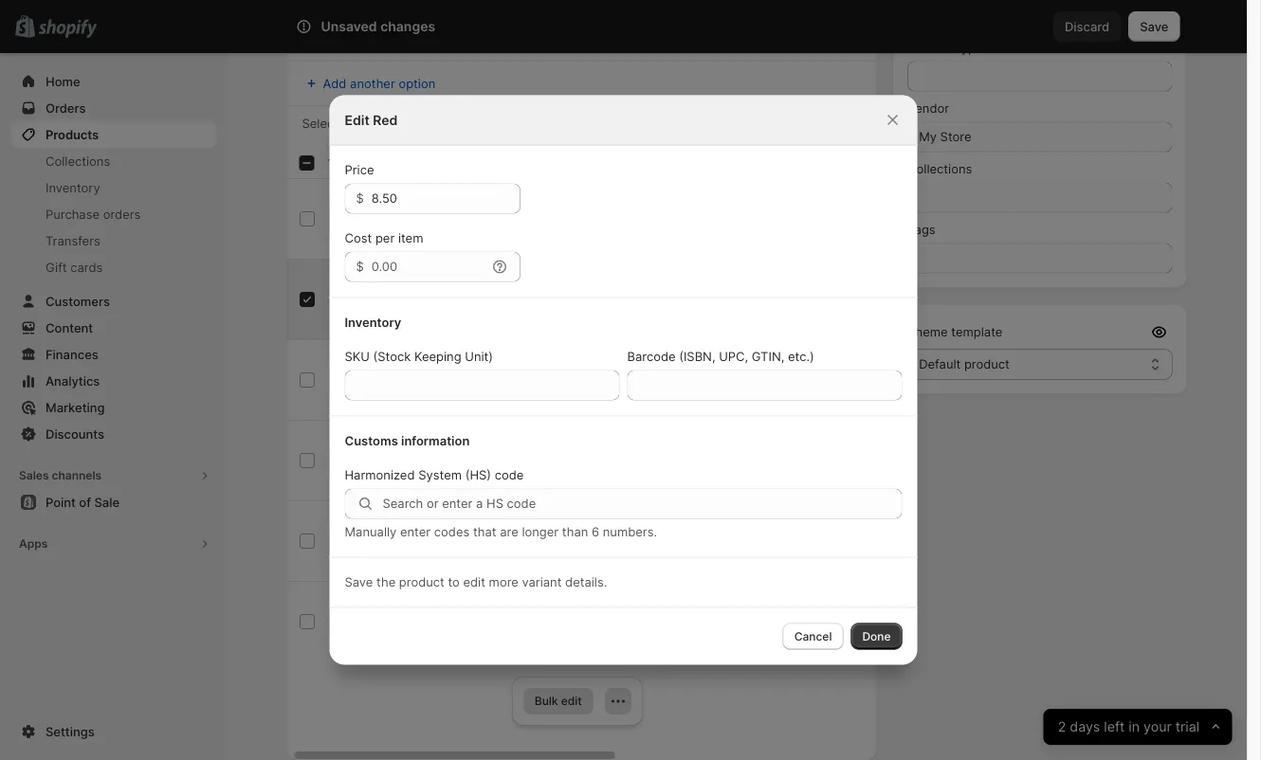 Task type: describe. For each thing, give the bounding box(es) containing it.
enter
[[400, 525, 431, 540]]

add another option button
[[291, 70, 447, 97]]

purchase orders link
[[11, 201, 216, 228]]

edit red dialog
[[0, 95, 1247, 665]]

edit red
[[345, 112, 398, 128]]

etc.)
[[788, 350, 814, 364]]

information
[[401, 434, 470, 449]]

purple
[[378, 534, 415, 549]]

product inside edit red dialog
[[399, 575, 445, 590]]

edit for first edit button from the top
[[826, 292, 847, 306]]

default product
[[919, 357, 1010, 372]]

products link
[[11, 121, 216, 148]]

gtin,
[[752, 350, 785, 364]]

save for save the product to edit more variant details.
[[345, 575, 373, 590]]

(hs)
[[465, 468, 491, 483]]

options element containing red
[[378, 292, 401, 307]]

cream
[[378, 453, 416, 468]]

save the product to edit more variant details.
[[345, 575, 607, 590]]

theme template
[[908, 325, 1003, 340]]

SKU (Stock Keeping Unit) text field
[[345, 370, 620, 401]]

type
[[957, 40, 983, 55]]

unsaved
[[321, 18, 377, 35]]

default
[[919, 357, 961, 372]]

another
[[350, 76, 395, 91]]

options element containing black
[[378, 212, 409, 226]]

edit
[[463, 575, 486, 590]]

gift
[[46, 260, 67, 275]]

codes
[[434, 525, 470, 540]]

$ for price
[[356, 191, 364, 206]]

1 horizontal spatial collections
[[908, 162, 972, 176]]

are
[[500, 525, 519, 540]]

harmonized system (hs) code
[[345, 468, 524, 483]]

gift cards
[[46, 260, 103, 275]]

numbers.
[[603, 525, 657, 540]]

1 vertical spatial black
[[378, 212, 409, 226]]

(isbn,
[[679, 350, 716, 364]]

add another option
[[323, 76, 436, 91]]

code
[[495, 468, 524, 483]]

sku
[[345, 350, 370, 364]]

orders
[[103, 207, 141, 221]]

transfers link
[[11, 228, 216, 254]]

product type
[[908, 40, 983, 55]]

sales channels
[[19, 469, 102, 483]]

unit)
[[465, 350, 493, 364]]

collections link
[[11, 148, 216, 175]]

inventory link
[[11, 175, 216, 201]]

done button
[[851, 624, 902, 650]]

Price text field
[[372, 184, 521, 214]]

home link
[[11, 68, 216, 95]]

Barcode (ISBN, UPC, GTIN, etc.) text field
[[627, 370, 902, 401]]

unsaved changes
[[321, 18, 435, 35]]

cancel button
[[783, 624, 844, 650]]

discard
[[1065, 19, 1110, 34]]

details.
[[565, 575, 607, 590]]

2 vertical spatial red
[[378, 292, 401, 307]]

none button
[[372, 110, 426, 137]]

1 horizontal spatial product
[[964, 357, 1010, 372]]

longer
[[522, 525, 559, 540]]

sales
[[19, 469, 49, 483]]

than
[[562, 525, 588, 540]]



Task type: vqa. For each thing, say whether or not it's contained in the screenshot.
more
yes



Task type: locate. For each thing, give the bounding box(es) containing it.
collections down products
[[46, 154, 110, 168]]

discard button
[[1054, 11, 1121, 42]]

$
[[356, 191, 364, 206], [356, 259, 364, 274]]

none
[[383, 116, 414, 130]]

more
[[489, 575, 519, 590]]

settings
[[46, 725, 95, 739]]

item
[[398, 231, 423, 246]]

option
[[399, 76, 436, 91]]

save right "discard"
[[1140, 19, 1169, 34]]

1 vertical spatial red
[[373, 112, 398, 128]]

0 vertical spatial edit button
[[815, 286, 859, 312]]

changes
[[380, 18, 435, 35]]

1 vertical spatial options element
[[378, 292, 401, 307]]

barcode
[[627, 350, 676, 364]]

apps button
[[11, 531, 216, 558]]

inventory
[[46, 180, 100, 195], [345, 315, 401, 330]]

black up per
[[378, 212, 409, 226]]

price
[[345, 163, 374, 177]]

cards
[[70, 260, 103, 275]]

vendor
[[908, 101, 950, 116]]

1 horizontal spatial save
[[1140, 19, 1169, 34]]

keeping
[[414, 350, 462, 364]]

add
[[323, 76, 347, 91]]

save inside edit red dialog
[[345, 575, 373, 590]]

1 horizontal spatial inventory
[[345, 315, 401, 330]]

0 vertical spatial options element
[[378, 212, 409, 226]]

options element containing purple
[[378, 534, 415, 549]]

apps
[[19, 537, 48, 551]]

1 $ from the top
[[356, 191, 364, 206]]

transfers
[[46, 233, 100, 248]]

Harmonized System (HS) code text field
[[383, 489, 902, 519]]

upc,
[[719, 350, 749, 364]]

1 vertical spatial inventory
[[345, 315, 401, 330]]

0 horizontal spatial save
[[345, 575, 373, 590]]

1 vertical spatial $
[[356, 259, 364, 274]]

0 vertical spatial $
[[356, 191, 364, 206]]

0 vertical spatial edit
[[345, 112, 370, 128]]

barcode (isbn, upc, gtin, etc.)
[[627, 350, 814, 364]]

template
[[952, 325, 1003, 340]]

1 vertical spatial edit
[[826, 292, 847, 306]]

cost per item
[[345, 231, 423, 246]]

inventory inside edit red dialog
[[345, 315, 401, 330]]

the
[[377, 575, 396, 590]]

done
[[863, 630, 891, 644]]

customs information
[[345, 434, 470, 449]]

select
[[302, 116, 339, 130]]

edit for second edit button from the top
[[826, 614, 847, 628]]

purchase
[[46, 207, 100, 221]]

sku (stock keeping unit)
[[345, 350, 493, 364]]

0 horizontal spatial collections
[[46, 154, 110, 168]]

theme
[[908, 325, 948, 340]]

1 vertical spatial product
[[399, 575, 445, 590]]

2 $ from the top
[[356, 259, 364, 274]]

0 vertical spatial product
[[964, 357, 1010, 372]]

search
[[379, 19, 420, 34]]

black
[[354, 27, 384, 41], [378, 212, 409, 226]]

channels
[[52, 469, 102, 483]]

cancel
[[795, 630, 832, 644]]

cost
[[345, 231, 372, 246]]

2 edit button from the top
[[815, 608, 859, 635]]

product down template
[[964, 357, 1010, 372]]

2 options element from the top
[[378, 292, 401, 307]]

products
[[46, 127, 99, 142]]

options element
[[378, 212, 409, 226], [378, 292, 401, 307], [378, 534, 415, 549]]

product
[[964, 357, 1010, 372], [399, 575, 445, 590]]

save left the
[[345, 575, 373, 590]]

1 vertical spatial edit button
[[815, 608, 859, 635]]

0 horizontal spatial product
[[399, 575, 445, 590]]

$ for cost per item
[[356, 259, 364, 274]]

discounts link
[[11, 421, 216, 448]]

6
[[592, 525, 600, 540]]

edit
[[345, 112, 370, 128], [826, 292, 847, 306], [826, 614, 847, 628]]

inventory up sku
[[345, 315, 401, 330]]

0 vertical spatial save
[[1140, 19, 1169, 34]]

harmonized
[[345, 468, 415, 483]]

per
[[375, 231, 395, 246]]

1 edit button from the top
[[815, 286, 859, 312]]

product
[[908, 40, 954, 55]]

to
[[448, 575, 460, 590]]

sales channels button
[[11, 463, 216, 489]]

red down cost per item text box
[[378, 292, 401, 307]]

search button
[[349, 11, 899, 42]]

all button
[[342, 110, 379, 137]]

$ down cost
[[356, 259, 364, 274]]

$ down price
[[356, 191, 364, 206]]

save inside "button"
[[1140, 19, 1169, 34]]

0 horizontal spatial inventory
[[46, 180, 100, 195]]

settings link
[[11, 719, 216, 745]]

manually
[[345, 525, 397, 540]]

collections down vendor
[[908, 162, 972, 176]]

product left to
[[399, 575, 445, 590]]

discounts
[[46, 427, 104, 442]]

all
[[354, 116, 368, 130]]

2 vertical spatial edit
[[826, 614, 847, 628]]

options element up per
[[378, 212, 409, 226]]

edit inside dialog
[[345, 112, 370, 128]]

red right 'all'
[[373, 112, 398, 128]]

shopify image
[[38, 19, 97, 38]]

black up another
[[354, 27, 384, 41]]

manually enter codes that are longer than 6 numbers.
[[345, 525, 657, 540]]

(stock
[[373, 350, 411, 364]]

3 options element from the top
[[378, 534, 415, 549]]

gift cards link
[[11, 254, 216, 281]]

red inside dialog
[[373, 112, 398, 128]]

tags
[[908, 222, 936, 237]]

inventory up purchase
[[46, 180, 100, 195]]

0 vertical spatial inventory
[[46, 180, 100, 195]]

2 vertical spatial options element
[[378, 534, 415, 549]]

options element down cost per item text box
[[378, 292, 401, 307]]

save for save
[[1140, 19, 1169, 34]]

red
[[407, 27, 428, 41], [373, 112, 398, 128], [378, 292, 401, 307]]

0 vertical spatial black
[[354, 27, 384, 41]]

home
[[46, 74, 80, 89]]

purchase orders
[[46, 207, 141, 221]]

Cost per item text field
[[372, 252, 486, 282]]

collections
[[46, 154, 110, 168], [908, 162, 972, 176]]

save button
[[1129, 11, 1180, 42]]

customs
[[345, 434, 398, 449]]

1 options element from the top
[[378, 212, 409, 226]]

1 vertical spatial save
[[345, 575, 373, 590]]

variant
[[522, 575, 562, 590]]

system
[[418, 468, 462, 483]]

options element up the
[[378, 534, 415, 549]]

red up "option"
[[407, 27, 428, 41]]

that
[[473, 525, 497, 540]]

0 vertical spatial red
[[407, 27, 428, 41]]

save
[[1140, 19, 1169, 34], [345, 575, 373, 590]]



